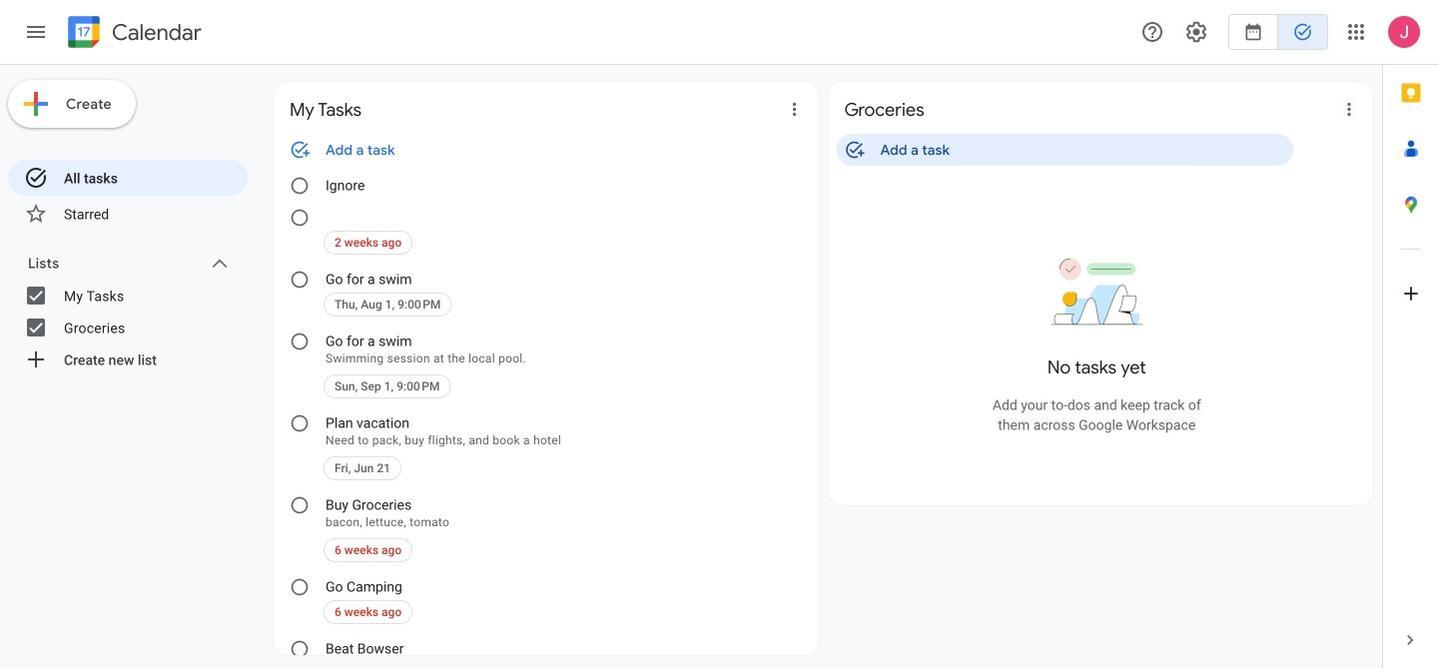 Task type: vqa. For each thing, say whether or not it's contained in the screenshot.
January 2024 GRID
no



Task type: describe. For each thing, give the bounding box(es) containing it.
heading inside calendar element
[[108, 20, 202, 44]]

settings menu image
[[1185, 20, 1209, 44]]

support menu image
[[1141, 20, 1165, 44]]



Task type: locate. For each thing, give the bounding box(es) containing it.
tasks sidebar image
[[24, 20, 48, 44]]

calendar element
[[64, 12, 202, 56]]

heading
[[108, 20, 202, 44]]

tab list
[[1384, 65, 1439, 613]]



